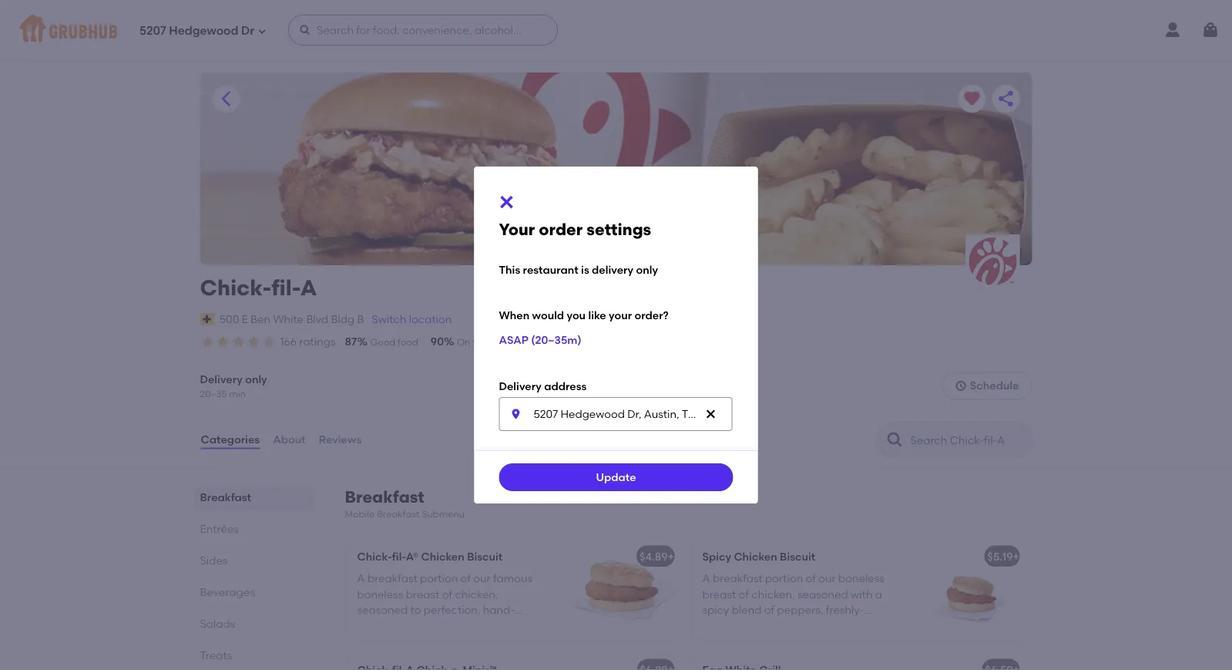 Task type: locate. For each thing, give the bounding box(es) containing it.
breakfast right mobile
[[377, 508, 420, 520]]

1 vertical spatial svg image
[[955, 380, 968, 392]]

asap (20–35m)
[[499, 334, 582, 347]]

delivery
[[592, 263, 634, 276], [495, 337, 530, 348]]

0 vertical spatial order
[[539, 220, 583, 239]]

0 vertical spatial delivery
[[592, 263, 634, 276]]

treats
[[200, 649, 232, 662]]

0 vertical spatial chick-
[[200, 275, 272, 301]]

submenu
[[422, 508, 465, 520]]

1 horizontal spatial chicken
[[734, 550, 778, 563]]

your order settings
[[499, 220, 652, 239]]

search icon image
[[886, 430, 905, 449]]

1 horizontal spatial fil-
[[392, 550, 406, 563]]

about button
[[272, 412, 307, 467]]

1 vertical spatial only
[[245, 373, 267, 386]]

+ for $4.89
[[668, 550, 675, 563]]

delivery left address
[[499, 380, 542, 393]]

2 chicken from the left
[[734, 550, 778, 563]]

0 vertical spatial fil-
[[272, 275, 300, 301]]

+
[[668, 550, 675, 563], [1014, 550, 1020, 563]]

166 ratings
[[280, 335, 336, 348]]

1 vertical spatial delivery
[[495, 337, 530, 348]]

only up order?
[[637, 263, 659, 276]]

1 + from the left
[[668, 550, 675, 563]]

chick- left "a®"
[[357, 550, 392, 563]]

salads
[[200, 617, 235, 630]]

categories
[[201, 433, 260, 446]]

fil- for a®
[[392, 550, 406, 563]]

0 vertical spatial svg image
[[258, 27, 267, 36]]

0 horizontal spatial order
[[539, 220, 583, 239]]

+ for $5.19
[[1014, 550, 1020, 563]]

svg image right the dr
[[258, 27, 267, 36]]

chick- up the '500'
[[200, 275, 272, 301]]

0 horizontal spatial svg image
[[258, 27, 267, 36]]

0 horizontal spatial +
[[668, 550, 675, 563]]

1 vertical spatial fil-
[[392, 550, 406, 563]]

beverages tab
[[200, 584, 308, 600]]

order up restaurant
[[539, 220, 583, 239]]

87 for good food
[[345, 335, 357, 348]]

1 vertical spatial chick-
[[357, 550, 392, 563]]

1 vertical spatial order
[[604, 337, 629, 348]]

switch location button
[[371, 310, 453, 328]]

1 horizontal spatial +
[[1014, 550, 1020, 563]]

1 horizontal spatial biscuit
[[780, 550, 816, 563]]

switch
[[372, 312, 407, 326]]

delivery only 20–35 min
[[200, 373, 267, 399]]

delivery up 20–35
[[200, 373, 243, 386]]

svg image left schedule
[[955, 380, 968, 392]]

switch location
[[372, 312, 452, 326]]

Search Address search field
[[499, 397, 733, 431]]

1 87 from the left
[[345, 335, 357, 348]]

87 down bldg
[[345, 335, 357, 348]]

spicy chicken biscuit image
[[911, 539, 1027, 640]]

1 horizontal spatial chick-
[[357, 550, 392, 563]]

reviews
[[319, 433, 362, 446]]

good food
[[370, 337, 419, 348]]

breakfast up entrées
[[200, 491, 251, 504]]

breakfast for breakfast
[[200, 491, 251, 504]]

breakfast
[[345, 487, 425, 506], [200, 491, 251, 504], [377, 508, 420, 520]]

asap
[[499, 334, 529, 347]]

correct order
[[568, 337, 629, 348]]

0 horizontal spatial chick-
[[200, 275, 272, 301]]

mobile
[[345, 508, 375, 520]]

chick- for chick-fil-a® chicken biscuit
[[357, 550, 392, 563]]

chicken right "a®"
[[421, 550, 465, 563]]

87 down would
[[542, 335, 555, 348]]

500 e ben white blvd bldg b button
[[219, 310, 365, 328]]

breakfast up mobile
[[345, 487, 425, 506]]

fil-
[[272, 275, 300, 301], [392, 550, 406, 563]]

0 horizontal spatial chicken
[[421, 550, 465, 563]]

svg image
[[1202, 21, 1221, 39], [299, 24, 312, 36], [498, 193, 516, 211], [705, 408, 717, 420]]

delivery down when
[[495, 337, 530, 348]]

breakfast inside tab
[[200, 491, 251, 504]]

chick-fil-a® chicken biscuit image
[[566, 539, 681, 640]]

0 horizontal spatial fil-
[[272, 275, 300, 301]]

biscuit
[[467, 550, 503, 563], [780, 550, 816, 563]]

chicken right the spicy
[[734, 550, 778, 563]]

breakfast tab
[[200, 489, 308, 505]]

min
[[229, 388, 246, 399]]

chicken
[[421, 550, 465, 563], [734, 550, 778, 563]]

chick-fil-a chick-n-minis™ image
[[566, 653, 681, 670]]

dr
[[241, 24, 254, 38]]

2 + from the left
[[1014, 550, 1020, 563]]

166
[[280, 335, 297, 348]]

svg image down delivery address
[[510, 408, 522, 420]]

blvd
[[306, 312, 329, 326]]

only up min
[[245, 373, 267, 386]]

delivery right is
[[592, 263, 634, 276]]

entrées tab
[[200, 521, 308, 537]]

about
[[273, 433, 306, 446]]

your
[[499, 220, 535, 239]]

schedule
[[971, 379, 1020, 392]]

0 horizontal spatial only
[[245, 373, 267, 386]]

spicy
[[703, 550, 732, 563]]

like
[[589, 309, 607, 322]]

svg image inside schedule button
[[955, 380, 968, 392]]

0 horizontal spatial 87
[[345, 335, 357, 348]]

correct
[[568, 337, 602, 348]]

order down 'your'
[[604, 337, 629, 348]]

87 for correct order
[[542, 335, 555, 348]]

svg image
[[258, 27, 267, 36], [955, 380, 968, 392], [510, 408, 522, 420]]

settings
[[587, 220, 652, 239]]

fil- up white
[[272, 275, 300, 301]]

categories button
[[200, 412, 261, 467]]

fil- down breakfast mobile breakfast submenu
[[392, 550, 406, 563]]

e
[[242, 312, 248, 326]]

2 vertical spatial svg image
[[510, 408, 522, 420]]

1 horizontal spatial order
[[604, 337, 629, 348]]

order
[[539, 220, 583, 239], [604, 337, 629, 348]]

fil- for a
[[272, 275, 300, 301]]

star icon image
[[200, 334, 216, 349], [216, 334, 231, 349], [231, 334, 246, 349], [246, 334, 262, 349], [262, 334, 277, 349], [262, 334, 277, 349]]

only inside delivery only 20–35 min
[[245, 373, 267, 386]]

2 horizontal spatial svg image
[[955, 380, 968, 392]]

$4.89 +
[[640, 550, 675, 563]]

0 horizontal spatial delivery
[[200, 373, 243, 386]]

ben
[[251, 312, 271, 326]]

87
[[345, 335, 357, 348], [542, 335, 555, 348]]

delivery for delivery address
[[499, 380, 542, 393]]

1 horizontal spatial delivery
[[499, 380, 542, 393]]

Search Chick-fil-A search field
[[909, 433, 1027, 447]]

entrées
[[200, 522, 239, 535]]

delivery
[[200, 373, 243, 386], [499, 380, 542, 393]]

main navigation navigation
[[0, 0, 1233, 60]]

1 horizontal spatial 87
[[542, 335, 555, 348]]

20–35
[[200, 388, 227, 399]]

chick-
[[200, 275, 272, 301], [357, 550, 392, 563]]

1 horizontal spatial only
[[637, 263, 659, 276]]

2 87 from the left
[[542, 335, 555, 348]]

only
[[637, 263, 659, 276], [245, 373, 267, 386]]

delivery inside delivery only 20–35 min
[[200, 373, 243, 386]]

5207 hedgewood dr
[[140, 24, 254, 38]]

b
[[357, 312, 364, 326]]

0 horizontal spatial biscuit
[[467, 550, 503, 563]]



Task type: describe. For each thing, give the bounding box(es) containing it.
restaurant
[[523, 263, 579, 276]]

$5.19 +
[[988, 550, 1020, 563]]

order for your
[[539, 220, 583, 239]]

is
[[581, 263, 590, 276]]

salads tab
[[200, 616, 308, 632]]

1 horizontal spatial delivery
[[592, 263, 634, 276]]

would
[[532, 309, 565, 322]]

food
[[398, 337, 419, 348]]

this restaurant is delivery only
[[499, 263, 659, 276]]

bldg
[[331, 312, 355, 326]]

beverages
[[200, 585, 255, 599]]

this
[[499, 263, 521, 276]]

spicy chicken biscuit
[[703, 550, 816, 563]]

sides
[[200, 554, 228, 567]]

ratings
[[299, 335, 336, 348]]

1 biscuit from the left
[[467, 550, 503, 563]]

reviews button
[[318, 412, 363, 467]]

caret left icon image
[[217, 89, 236, 108]]

(20–35m)
[[531, 334, 582, 347]]

2 biscuit from the left
[[780, 550, 816, 563]]

update button
[[499, 463, 734, 491]]

egg white grill image
[[911, 653, 1027, 670]]

hedgewood
[[169, 24, 239, 38]]

chick-fil-a
[[200, 275, 317, 301]]

you
[[567, 309, 586, 322]]

good
[[370, 337, 396, 348]]

when would you like your order?
[[499, 309, 669, 322]]

500 e ben white blvd bldg b
[[220, 312, 364, 326]]

your
[[609, 309, 632, 322]]

$4.89
[[640, 550, 668, 563]]

white
[[273, 312, 304, 326]]

a®
[[406, 550, 419, 563]]

1 chicken from the left
[[421, 550, 465, 563]]

order for correct
[[604, 337, 629, 348]]

on
[[457, 337, 471, 348]]

order?
[[635, 309, 669, 322]]

chick-fil-a® chicken biscuit
[[357, 550, 503, 563]]

breakfast mobile breakfast submenu
[[345, 487, 465, 520]]

on time delivery
[[457, 337, 530, 348]]

chick- for chick-fil-a
[[200, 275, 272, 301]]

500
[[220, 312, 239, 326]]

time
[[473, 337, 493, 348]]

schedule button
[[942, 372, 1033, 400]]

saved restaurant button
[[959, 85, 987, 113]]

asap (20–35m) button
[[499, 326, 582, 354]]

update
[[596, 471, 637, 484]]

treats tab
[[200, 647, 308, 663]]

a
[[300, 275, 317, 301]]

delivery for delivery only 20–35 min
[[200, 373, 243, 386]]

breakfast for breakfast mobile breakfast submenu
[[345, 487, 425, 506]]

svg image inside "main navigation" navigation
[[258, 27, 267, 36]]

share icon image
[[997, 89, 1016, 108]]

delivery address
[[499, 380, 587, 393]]

90
[[431, 335, 444, 348]]

when
[[499, 309, 530, 322]]

0 vertical spatial only
[[637, 263, 659, 276]]

sides tab
[[200, 552, 308, 568]]

subscription pass image
[[200, 313, 216, 325]]

5207
[[140, 24, 166, 38]]

$5.19
[[988, 550, 1014, 563]]

0 horizontal spatial delivery
[[495, 337, 530, 348]]

chick-fil-a logo image
[[967, 234, 1020, 288]]

address
[[544, 380, 587, 393]]

saved restaurant image
[[963, 89, 982, 108]]

location
[[409, 312, 452, 326]]

1 horizontal spatial svg image
[[510, 408, 522, 420]]



Task type: vqa. For each thing, say whether or not it's contained in the screenshot.
+ for $4.89
yes



